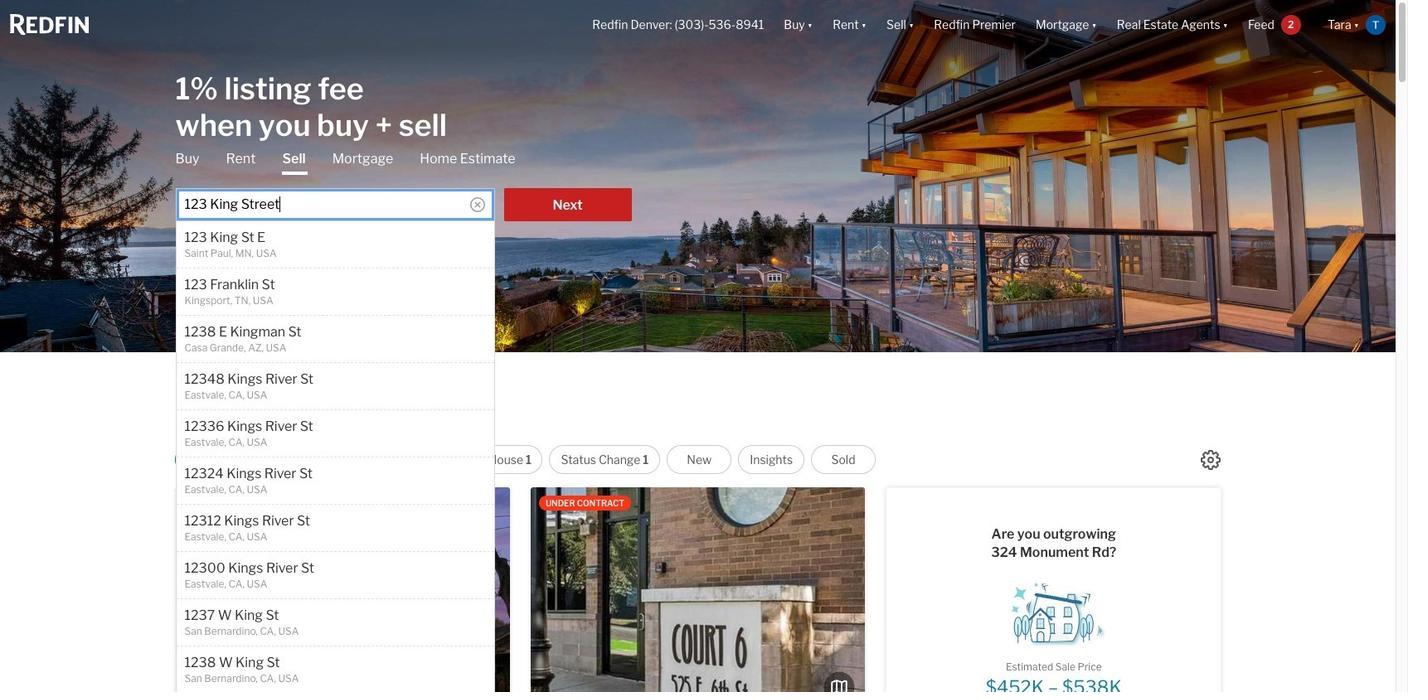 Task type: describe. For each thing, give the bounding box(es) containing it.
Status Change radio
[[549, 445, 660, 474]]

3 photo of 1310 n davidson st, charlotte, nc 28206 image from the left
[[510, 488, 844, 692]]

2 photo of 1310 n davidson st, charlotte, nc 28206 image from the left
[[175, 488, 510, 692]]

an image of a house image
[[1001, 576, 1107, 648]]

3 photo of 525 e 6th st #318, charlotte, nc 28202 image from the left
[[865, 488, 1199, 692]]

Price Change radio
[[335, 445, 439, 474]]

Enter your street address search field
[[175, 188, 495, 221]]

2 photo of 525 e 6th st #318, charlotte, nc 28202 image from the left
[[531, 488, 865, 692]]

1 photo of 1310 n davidson st, charlotte, nc 28206 image from the left
[[0, 488, 176, 692]]

clear input button
[[470, 197, 485, 212]]



Task type: vqa. For each thing, say whether or not it's contained in the screenshot.
days
no



Task type: locate. For each thing, give the bounding box(es) containing it.
Sold radio
[[811, 445, 876, 474]]

All radio
[[175, 445, 240, 474]]

Open House radio
[[446, 445, 543, 474]]

Insights radio
[[738, 445, 804, 474]]

photo of 525 e 6th st #318, charlotte, nc 28202 image
[[196, 488, 531, 692], [531, 488, 865, 692], [865, 488, 1199, 692]]

search input image
[[470, 197, 485, 212]]

Favorites radio
[[246, 445, 329, 474]]

option group
[[175, 445, 876, 474]]

1 photo of 525 e 6th st #318, charlotte, nc 28202 image from the left
[[196, 488, 531, 692]]

New radio
[[667, 445, 732, 474]]

tab list
[[175, 150, 631, 692]]

photo of 1310 n davidson st, charlotte, nc 28206 image
[[0, 488, 176, 692], [175, 488, 510, 692], [510, 488, 844, 692]]

user photo image
[[1366, 15, 1386, 35]]



